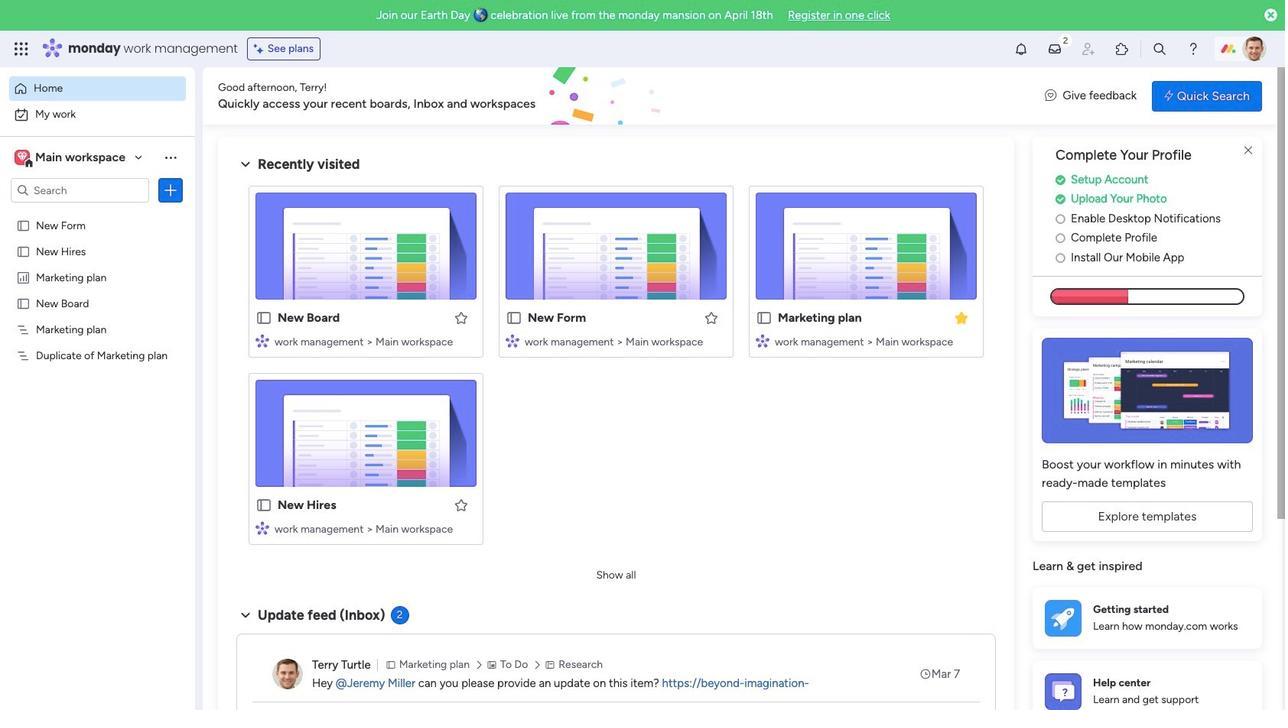 Task type: describe. For each thing, give the bounding box(es) containing it.
2 vertical spatial option
[[0, 212, 195, 215]]

circle o image
[[1056, 233, 1066, 244]]

select product image
[[14, 41, 29, 57]]

2 workspace image from the left
[[17, 149, 27, 166]]

options image
[[163, 183, 178, 198]]

2 element
[[391, 607, 409, 625]]

monday marketplace image
[[1115, 41, 1130, 57]]

help center element
[[1033, 662, 1262, 711]]

getting started element
[[1033, 588, 1262, 649]]

1 vertical spatial option
[[9, 103, 186, 127]]

templates image image
[[1047, 338, 1249, 444]]

2 circle o image from the top
[[1056, 252, 1066, 264]]

notifications image
[[1014, 41, 1029, 57]]

add to favorites image
[[454, 310, 469, 326]]

0 horizontal spatial add to favorites image
[[454, 498, 469, 513]]

0 vertical spatial add to favorites image
[[704, 310, 719, 326]]

1 horizontal spatial terry turtle image
[[1242, 37, 1267, 61]]

v2 bolt switch image
[[1164, 88, 1173, 104]]

0 horizontal spatial public board image
[[16, 218, 31, 233]]

workspace selection element
[[15, 148, 128, 168]]



Task type: vqa. For each thing, say whether or not it's contained in the screenshot.
bottommost option
yes



Task type: locate. For each thing, give the bounding box(es) containing it.
2 image
[[1059, 31, 1073, 49]]

1 horizontal spatial public board image
[[256, 497, 272, 514]]

circle o image up circle o image
[[1056, 213, 1066, 225]]

component image
[[256, 521, 269, 535]]

public board image up component image
[[256, 497, 272, 514]]

1 circle o image from the top
[[1056, 213, 1066, 225]]

update feed image
[[1047, 41, 1063, 57]]

public board image up the public dashboard icon
[[16, 218, 31, 233]]

check circle image
[[1056, 174, 1066, 186]]

close update feed (inbox) image
[[236, 607, 255, 625]]

0 horizontal spatial terry turtle image
[[272, 659, 303, 690]]

remove from favorites image
[[954, 310, 969, 326]]

1 vertical spatial add to favorites image
[[454, 498, 469, 513]]

option
[[9, 77, 186, 101], [9, 103, 186, 127], [0, 212, 195, 215]]

workspace options image
[[163, 150, 178, 165]]

public dashboard image
[[16, 270, 31, 285]]

1 vertical spatial public board image
[[506, 310, 523, 327]]

terry turtle image
[[1242, 37, 1267, 61], [272, 659, 303, 690]]

public board image right add to favorites image
[[506, 310, 523, 327]]

0 vertical spatial public board image
[[16, 218, 31, 233]]

quick search results list box
[[236, 174, 996, 564]]

workspace image
[[15, 149, 30, 166], [17, 149, 27, 166]]

1 horizontal spatial add to favorites image
[[704, 310, 719, 326]]

dapulse x slim image
[[1239, 142, 1258, 160]]

public board image for leftmost add to favorites icon
[[256, 497, 272, 514]]

Search in workspace field
[[32, 182, 128, 199]]

1 vertical spatial circle o image
[[1056, 252, 1066, 264]]

public board image
[[16, 218, 31, 233], [506, 310, 523, 327], [256, 497, 272, 514]]

0 vertical spatial option
[[9, 77, 186, 101]]

see plans image
[[254, 41, 268, 57]]

check circle image
[[1056, 194, 1066, 205]]

2 horizontal spatial public board image
[[506, 310, 523, 327]]

public board image for the topmost add to favorites icon
[[506, 310, 523, 327]]

v2 user feedback image
[[1045, 87, 1057, 105]]

1 workspace image from the left
[[15, 149, 30, 166]]

circle o image
[[1056, 213, 1066, 225], [1056, 252, 1066, 264]]

circle o image down circle o image
[[1056, 252, 1066, 264]]

search everything image
[[1152, 41, 1167, 57]]

help image
[[1186, 41, 1201, 57]]

close recently visited image
[[236, 155, 255, 174]]

list box
[[0, 209, 195, 575]]

public board image
[[16, 244, 31, 259], [16, 296, 31, 311], [256, 310, 272, 327], [756, 310, 773, 327]]

1 vertical spatial terry turtle image
[[272, 659, 303, 690]]

add to favorites image
[[704, 310, 719, 326], [454, 498, 469, 513]]

2 vertical spatial public board image
[[256, 497, 272, 514]]

0 vertical spatial terry turtle image
[[1242, 37, 1267, 61]]

0 vertical spatial circle o image
[[1056, 213, 1066, 225]]



